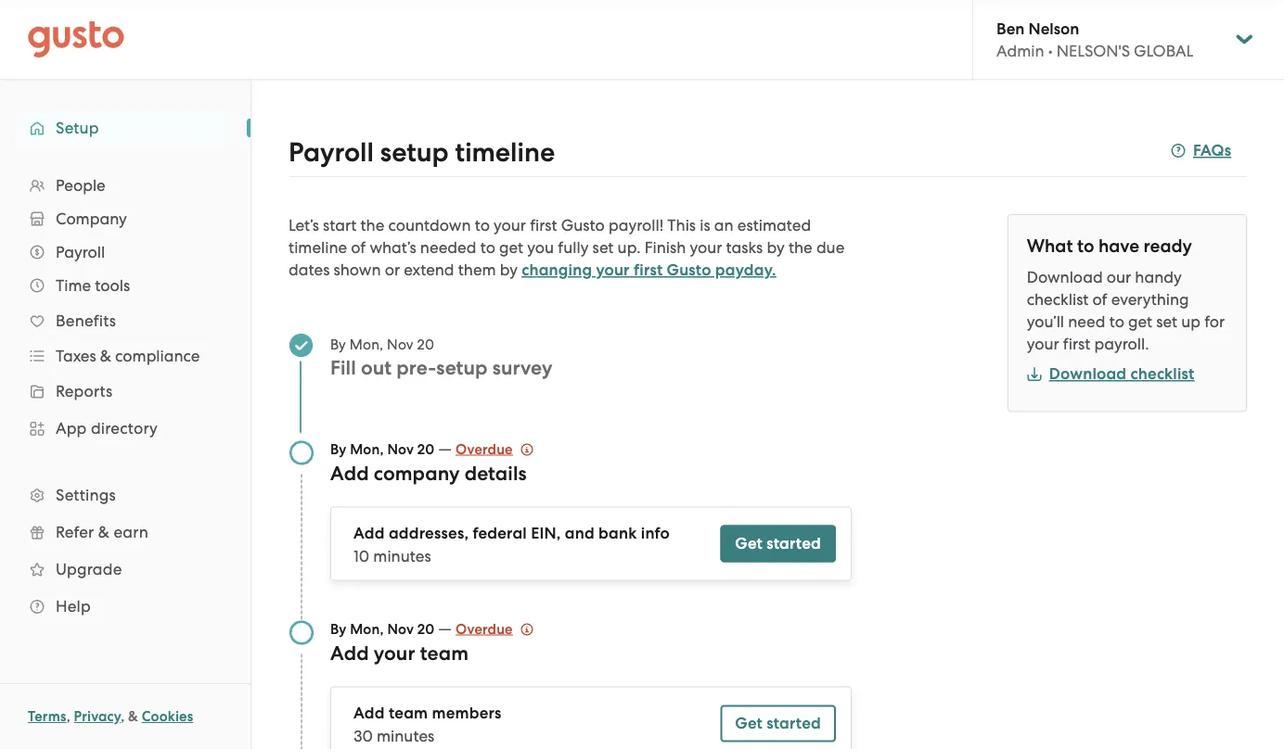 Task type: vqa. For each thing, say whether or not it's contained in the screenshot.
View
no



Task type: locate. For each thing, give the bounding box(es) containing it.
to left have
[[1077, 236, 1095, 257]]

1 vertical spatial started
[[767, 715, 821, 734]]

upgrade
[[56, 561, 122, 579]]

setup link
[[19, 111, 232, 145]]

by mon, nov 20 — for company
[[330, 439, 456, 458]]

0 vertical spatial of
[[351, 239, 366, 257]]

reports link
[[19, 375, 232, 408]]

1 vertical spatial gusto
[[667, 261, 711, 280]]

0 vertical spatial get
[[499, 239, 524, 257]]

1 vertical spatial setup
[[437, 356, 488, 380]]

& for earn
[[98, 523, 110, 542]]

nov up the company
[[387, 441, 414, 458]]

0 horizontal spatial ,
[[66, 709, 70, 726]]

1 by mon, nov 20 — from the top
[[330, 439, 456, 458]]

download for download checklist
[[1049, 365, 1127, 384]]

tasks
[[726, 239, 763, 257]]

1 by from the top
[[330, 336, 346, 353]]

2 horizontal spatial first
[[1063, 335, 1091, 354]]

20 up add company details
[[417, 441, 435, 458]]

of up the need
[[1093, 290, 1108, 309]]

1 vertical spatial checklist
[[1131, 365, 1195, 384]]

earn
[[114, 523, 148, 542]]

minutes right "30"
[[377, 727, 435, 746]]

faqs button
[[1171, 140, 1232, 162]]

0 horizontal spatial gusto
[[561, 216, 605, 235]]

mon, up out at left
[[350, 336, 384, 353]]

get started button
[[720, 526, 836, 563], [720, 706, 836, 743]]

1 vertical spatial overdue
[[456, 621, 513, 638]]

1 20 from the top
[[417, 336, 434, 353]]

2 vertical spatial by
[[330, 621, 347, 638]]

help link
[[19, 590, 232, 624]]

gusto
[[561, 216, 605, 235], [667, 261, 711, 280]]

setup
[[380, 136, 449, 168], [437, 356, 488, 380]]

1 horizontal spatial payroll
[[289, 136, 374, 168]]

1 — from the top
[[438, 439, 452, 458]]

set
[[593, 239, 614, 257], [1157, 313, 1178, 331]]

1 vertical spatial by
[[330, 441, 347, 458]]

minutes down addresses,
[[373, 547, 431, 566]]

0 vertical spatial by
[[767, 239, 785, 257]]

, left cookies
[[121, 709, 125, 726]]

changing your first gusto payday. button
[[522, 259, 777, 282]]

out
[[361, 356, 392, 380]]

your for first
[[596, 261, 630, 280]]

taxes
[[56, 347, 96, 366]]

payroll setup timeline
[[289, 136, 555, 168]]

download down payroll. on the right of page
[[1049, 365, 1127, 384]]

by
[[330, 336, 346, 353], [330, 441, 347, 458], [330, 621, 347, 638]]

by inside by mon, nov 20 fill out pre-setup survey
[[330, 336, 346, 353]]

1 vertical spatial by mon, nov 20 —
[[330, 619, 456, 638]]

home image
[[28, 21, 124, 58]]

get for 1st get started "button" from the bottom
[[735, 715, 763, 734]]

get started
[[735, 535, 821, 554], [735, 715, 821, 734]]

1 overdue button from the top
[[456, 439, 533, 461]]

payroll for payroll setup timeline
[[289, 136, 374, 168]]

20 up pre-
[[417, 336, 434, 353]]

3 by from the top
[[330, 621, 347, 638]]

by for add company details
[[330, 441, 347, 458]]

to up the needed
[[475, 216, 490, 235]]

payroll up start
[[289, 136, 374, 168]]

your down up.
[[596, 261, 630, 280]]

gusto up fully
[[561, 216, 605, 235]]

1 vertical spatial payroll
[[56, 243, 105, 262]]

2 vertical spatial mon,
[[350, 621, 384, 638]]

2 — from the top
[[438, 619, 452, 638]]

0 vertical spatial get
[[735, 535, 763, 554]]

1 horizontal spatial checklist
[[1131, 365, 1195, 384]]

download inside download our handy checklist of everything you'll need to get set up for your first payroll.
[[1027, 268, 1103, 287]]

mon,
[[350, 336, 384, 353], [350, 441, 384, 458], [350, 621, 384, 638]]

add inside add team members 30 minutes
[[354, 704, 385, 723]]

1 nov from the top
[[387, 336, 414, 353]]

1 started from the top
[[767, 535, 821, 554]]

payroll inside dropdown button
[[56, 243, 105, 262]]

1 horizontal spatial timeline
[[455, 136, 555, 168]]

1 horizontal spatial gusto
[[667, 261, 711, 280]]

0 vertical spatial 20
[[417, 336, 434, 353]]

minutes inside add addresses, federal ein, and bank info 10 minutes
[[373, 547, 431, 566]]

first up you
[[530, 216, 557, 235]]

0 vertical spatial set
[[593, 239, 614, 257]]

refer & earn link
[[19, 516, 232, 549]]

add inside add addresses, federal ein, and bank info 10 minutes
[[354, 524, 385, 543]]

your down you'll
[[1027, 335, 1060, 354]]

your inside download our handy checklist of everything you'll need to get set up for your first payroll.
[[1027, 335, 1060, 354]]

the inside finish your tasks by the due dates shown or extend them by
[[789, 239, 813, 257]]

by down fill
[[330, 441, 347, 458]]

20
[[417, 336, 434, 353], [417, 441, 435, 458], [417, 621, 435, 638]]

0 vertical spatial first
[[530, 216, 557, 235]]

2 overdue from the top
[[456, 621, 513, 638]]

of
[[351, 239, 366, 257], [1093, 290, 1108, 309]]

& left cookies
[[128, 709, 138, 726]]

by
[[767, 239, 785, 257], [500, 261, 518, 279]]

gusto inside button
[[667, 261, 711, 280]]

your inside button
[[596, 261, 630, 280]]

overdue button down add addresses, federal ein, and bank info 10 minutes
[[456, 619, 533, 641]]

by mon, nov 20 — up the company
[[330, 439, 456, 458]]

0 vertical spatial by
[[330, 336, 346, 353]]

& right taxes at the top of the page
[[100, 347, 111, 366]]

1 vertical spatial get
[[1129, 313, 1153, 331]]

add company details
[[330, 462, 527, 485]]

1 horizontal spatial first
[[634, 261, 663, 280]]

1 vertical spatial the
[[789, 239, 813, 257]]

gusto inside let's start the countdown to your first gusto payroll! this is an estimated timeline of what's needed to get you fully set up.
[[561, 216, 605, 235]]

your up add team members 30 minutes
[[374, 642, 415, 665]]

by up fill
[[330, 336, 346, 353]]

& left earn
[[98, 523, 110, 542]]

directory
[[91, 419, 158, 438]]

1 vertical spatial get
[[735, 715, 763, 734]]

overdue button up "details"
[[456, 439, 533, 461]]

your inside finish your tasks by the due dates shown or extend them by
[[690, 239, 722, 257]]

ein,
[[531, 524, 561, 543]]

0 horizontal spatial set
[[593, 239, 614, 257]]

setup
[[56, 119, 99, 137]]

overdue button for team
[[456, 619, 533, 641]]

get left you
[[499, 239, 524, 257]]

get down everything
[[1129, 313, 1153, 331]]

1 vertical spatial 20
[[417, 441, 435, 458]]

the up what's
[[361, 216, 385, 235]]

everything
[[1112, 290, 1189, 309]]

2 overdue button from the top
[[456, 619, 533, 641]]

get inside download our handy checklist of everything you'll need to get set up for your first payroll.
[[1129, 313, 1153, 331]]

minutes inside add team members 30 minutes
[[377, 727, 435, 746]]

0 vertical spatial —
[[438, 439, 452, 458]]

mon, inside by mon, nov 20 fill out pre-setup survey
[[350, 336, 384, 353]]

download
[[1027, 268, 1103, 287], [1049, 365, 1127, 384]]

your up them
[[494, 216, 526, 235]]

1 vertical spatial mon,
[[350, 441, 384, 458]]

1 vertical spatial first
[[634, 261, 663, 280]]

mon, up 'add your team' at the bottom
[[350, 621, 384, 638]]

, left privacy link
[[66, 709, 70, 726]]

0 vertical spatial &
[[100, 347, 111, 366]]

to up payroll. on the right of page
[[1110, 313, 1125, 331]]

add
[[330, 462, 369, 485], [354, 524, 385, 543], [330, 642, 369, 665], [354, 704, 385, 723]]

refer & earn
[[56, 523, 148, 542]]

0 vertical spatial payroll
[[289, 136, 374, 168]]

1 vertical spatial set
[[1157, 313, 1178, 331]]

terms link
[[28, 709, 66, 726]]

addresses,
[[389, 524, 469, 543]]

0 vertical spatial gusto
[[561, 216, 605, 235]]

started for 1st get started "button" from the bottom
[[767, 715, 821, 734]]

1 horizontal spatial ,
[[121, 709, 125, 726]]

what to have ready
[[1027, 236, 1192, 257]]

2 started from the top
[[767, 715, 821, 734]]

1 vertical spatial team
[[389, 704, 428, 723]]

finish your tasks by the due dates shown or extend them by
[[289, 239, 845, 279]]

2 by from the top
[[330, 441, 347, 458]]

overdue for details
[[456, 441, 513, 458]]

1 vertical spatial get started button
[[720, 706, 836, 743]]

dates
[[289, 261, 330, 279]]

first inside download our handy checklist of everything you'll need to get set up for your first payroll.
[[1063, 335, 1091, 354]]

gusto down finish
[[667, 261, 711, 280]]

by up 'add your team' at the bottom
[[330, 621, 347, 638]]

overdue up members
[[456, 621, 513, 638]]

— up 'add your team' at the bottom
[[438, 619, 452, 638]]

0 vertical spatial get started button
[[720, 526, 836, 563]]

1 horizontal spatial get
[[1129, 313, 1153, 331]]

0 vertical spatial download
[[1027, 268, 1103, 287]]

0 vertical spatial by mon, nov 20 —
[[330, 439, 456, 458]]

0 vertical spatial minutes
[[373, 547, 431, 566]]

list
[[0, 169, 251, 626]]

0 horizontal spatial timeline
[[289, 239, 347, 257]]

0 horizontal spatial of
[[351, 239, 366, 257]]

0 horizontal spatial get
[[499, 239, 524, 257]]

2 get started from the top
[[735, 715, 821, 734]]

nov up 'add your team' at the bottom
[[387, 621, 414, 638]]

payroll
[[289, 136, 374, 168], [56, 243, 105, 262]]

— up add company details
[[438, 439, 452, 458]]

your down is
[[690, 239, 722, 257]]

0 horizontal spatial checklist
[[1027, 290, 1089, 309]]

info
[[641, 524, 670, 543]]

you
[[527, 239, 554, 257]]

nov
[[387, 336, 414, 353], [387, 441, 414, 458], [387, 621, 414, 638]]

settings
[[56, 486, 116, 505]]

fully
[[558, 239, 589, 257]]

0 vertical spatial overdue
[[456, 441, 513, 458]]

federal
[[473, 524, 527, 543]]

0 vertical spatial get started
[[735, 535, 821, 554]]

fill
[[330, 356, 356, 380]]

download down what
[[1027, 268, 1103, 287]]

2 20 from the top
[[417, 441, 435, 458]]

your for tasks
[[690, 239, 722, 257]]

0 vertical spatial started
[[767, 535, 821, 554]]

2 nov from the top
[[387, 441, 414, 458]]

by right them
[[500, 261, 518, 279]]

0 vertical spatial setup
[[380, 136, 449, 168]]

survey
[[493, 356, 553, 380]]

3 20 from the top
[[417, 621, 435, 638]]

overdue
[[456, 441, 513, 458], [456, 621, 513, 638]]

1 vertical spatial download
[[1049, 365, 1127, 384]]

nov up pre-
[[387, 336, 414, 353]]

setup left survey
[[437, 356, 488, 380]]

1 vertical spatial nov
[[387, 441, 414, 458]]

add addresses, federal ein, and bank info 10 minutes
[[354, 524, 670, 566]]

3 nov from the top
[[387, 621, 414, 638]]

started for 1st get started "button" from the top of the page
[[767, 535, 821, 554]]

is
[[700, 216, 711, 235]]

the
[[361, 216, 385, 235], [789, 239, 813, 257]]

estimated
[[738, 216, 811, 235]]

2 vertical spatial first
[[1063, 335, 1091, 354]]

of inside download our handy checklist of everything you'll need to get set up for your first payroll.
[[1093, 290, 1108, 309]]

add for add company details
[[330, 462, 369, 485]]

2 by mon, nov 20 — from the top
[[330, 619, 456, 638]]

members
[[432, 704, 502, 723]]

app
[[56, 419, 87, 438]]

1 overdue from the top
[[456, 441, 513, 458]]

0 horizontal spatial the
[[361, 216, 385, 235]]

0 vertical spatial the
[[361, 216, 385, 235]]

& inside dropdown button
[[100, 347, 111, 366]]

1 get started from the top
[[735, 535, 821, 554]]

mon, for your
[[350, 621, 384, 638]]

—
[[438, 439, 452, 458], [438, 619, 452, 638]]

setup up countdown
[[380, 136, 449, 168]]

timeline
[[455, 136, 555, 168], [289, 239, 347, 257]]

0 vertical spatial mon,
[[350, 336, 384, 353]]

1 vertical spatial &
[[98, 523, 110, 542]]

to up them
[[480, 239, 495, 257]]

1 vertical spatial —
[[438, 619, 452, 638]]

2 vertical spatial nov
[[387, 621, 414, 638]]

of up shown
[[351, 239, 366, 257]]

set left up
[[1157, 313, 1178, 331]]

0 vertical spatial checklist
[[1027, 290, 1089, 309]]

payroll button
[[19, 236, 232, 269]]

first inside let's start the countdown to your first gusto payroll! this is an estimated timeline of what's needed to get you fully set up.
[[530, 216, 557, 235]]

overdue button
[[456, 439, 533, 461], [456, 619, 533, 641]]

1 horizontal spatial by
[[767, 239, 785, 257]]

set left up.
[[593, 239, 614, 257]]

first down the need
[[1063, 335, 1091, 354]]

the left due
[[789, 239, 813, 257]]

by mon, nov 20 — for your
[[330, 619, 456, 638]]

by down estimated
[[767, 239, 785, 257]]

payroll up time
[[56, 243, 105, 262]]

0 vertical spatial overdue button
[[456, 439, 533, 461]]

0 horizontal spatial by
[[500, 261, 518, 279]]

checklist down payroll. on the right of page
[[1131, 365, 1195, 384]]

0 horizontal spatial payroll
[[56, 243, 105, 262]]

1 vertical spatial timeline
[[289, 239, 347, 257]]

2 vertical spatial 20
[[417, 621, 435, 638]]

them
[[458, 261, 496, 279]]

1 vertical spatial of
[[1093, 290, 1108, 309]]

setup inside by mon, nov 20 fill out pre-setup survey
[[437, 356, 488, 380]]

1 horizontal spatial the
[[789, 239, 813, 257]]

nov inside by mon, nov 20 fill out pre-setup survey
[[387, 336, 414, 353]]

and
[[565, 524, 595, 543]]

overdue for team
[[456, 621, 513, 638]]

cookies
[[142, 709, 193, 726]]

download checklist link
[[1027, 365, 1195, 384]]

up.
[[618, 239, 641, 257]]

20 for company
[[417, 441, 435, 458]]

1 vertical spatial get started
[[735, 715, 821, 734]]

20 up 'add your team' at the bottom
[[417, 621, 435, 638]]

timeline inside let's start the countdown to your first gusto payroll! this is an estimated timeline of what's needed to get you fully set up.
[[289, 239, 347, 257]]

of inside let's start the countdown to your first gusto payroll! this is an estimated timeline of what's needed to get you fully set up.
[[351, 239, 366, 257]]

details
[[465, 462, 527, 485]]

team up members
[[420, 642, 469, 665]]

overdue button for details
[[456, 439, 533, 461]]

first down finish
[[634, 261, 663, 280]]

overdue up "details"
[[456, 441, 513, 458]]

0 vertical spatial nov
[[387, 336, 414, 353]]

checklist up you'll
[[1027, 290, 1089, 309]]

get started for 1st get started "button" from the bottom
[[735, 715, 821, 734]]

2 get from the top
[[735, 715, 763, 734]]

0 horizontal spatial first
[[530, 216, 557, 235]]

team left members
[[389, 704, 428, 723]]

1 get from the top
[[735, 535, 763, 554]]

mon, up the company
[[350, 441, 384, 458]]

to inside download our handy checklist of everything you'll need to get set up for your first payroll.
[[1110, 313, 1125, 331]]

1 vertical spatial overdue button
[[456, 619, 533, 641]]

time tools button
[[19, 269, 232, 303]]

1 vertical spatial minutes
[[377, 727, 435, 746]]

by mon, nov 20 — up 'add your team' at the bottom
[[330, 619, 456, 638]]

get for 1st get started "button" from the top of the page
[[735, 535, 763, 554]]

1 horizontal spatial set
[[1157, 313, 1178, 331]]

team inside add team members 30 minutes
[[389, 704, 428, 723]]

add your team
[[330, 642, 469, 665]]

1 horizontal spatial of
[[1093, 290, 1108, 309]]

what
[[1027, 236, 1073, 257]]



Task type: describe. For each thing, give the bounding box(es) containing it.
list containing people
[[0, 169, 251, 626]]

add for add addresses, federal ein, and bank info 10 minutes
[[354, 524, 385, 543]]

company
[[56, 210, 127, 228]]

tools
[[95, 277, 130, 295]]

1 get started button from the top
[[720, 526, 836, 563]]

gusto navigation element
[[0, 80, 251, 655]]

you'll
[[1027, 313, 1065, 331]]

privacy link
[[74, 709, 121, 726]]

countdown
[[388, 216, 471, 235]]

checklist inside download our handy checklist of everything you'll need to get set up for your first payroll.
[[1027, 290, 1089, 309]]

benefits link
[[19, 304, 232, 338]]

& for compliance
[[100, 347, 111, 366]]

0 vertical spatial timeline
[[455, 136, 555, 168]]

ben nelson admin • nelson's global
[[997, 19, 1194, 60]]

privacy
[[74, 709, 121, 726]]

2 get started button from the top
[[720, 706, 836, 743]]

20 for your
[[417, 621, 435, 638]]

terms
[[28, 709, 66, 726]]

start
[[323, 216, 357, 235]]

due
[[817, 239, 845, 257]]

your for team
[[374, 642, 415, 665]]

changing your first gusto payday.
[[522, 261, 777, 280]]

refer
[[56, 523, 94, 542]]

have
[[1099, 236, 1140, 257]]

taxes & compliance button
[[19, 340, 232, 373]]

set inside let's start the countdown to your first gusto payroll! this is an estimated timeline of what's needed to get you fully set up.
[[593, 239, 614, 257]]

help
[[56, 598, 91, 616]]

— for details
[[438, 439, 452, 458]]

mon, for company
[[350, 441, 384, 458]]

shown
[[334, 261, 381, 279]]

faqs
[[1194, 141, 1232, 160]]

0 vertical spatial team
[[420, 642, 469, 665]]

global
[[1134, 42, 1194, 60]]

2 , from the left
[[121, 709, 125, 726]]

— for team
[[438, 619, 452, 638]]

your inside let's start the countdown to your first gusto payroll! this is an estimated timeline of what's needed to get you fully set up.
[[494, 216, 526, 235]]

compliance
[[115, 347, 200, 366]]

our
[[1107, 268, 1131, 287]]

settings link
[[19, 479, 232, 512]]

company button
[[19, 202, 232, 236]]

benefits
[[56, 312, 116, 330]]

need
[[1068, 313, 1106, 331]]

download for download our handy checklist of everything you'll need to get set up for your first payroll.
[[1027, 268, 1103, 287]]

payroll for payroll
[[56, 243, 105, 262]]

finish
[[645, 239, 686, 257]]

circle checked image
[[289, 333, 314, 358]]

up
[[1182, 313, 1201, 331]]

by for add your team
[[330, 621, 347, 638]]

taxes & compliance
[[56, 347, 200, 366]]

extend
[[404, 261, 454, 279]]

for
[[1205, 313, 1225, 331]]

add for add your team
[[330, 642, 369, 665]]

the inside let's start the countdown to your first gusto payroll! this is an estimated timeline of what's needed to get you fully set up.
[[361, 216, 385, 235]]

20 inside by mon, nov 20 fill out pre-setup survey
[[417, 336, 434, 353]]

terms , privacy , & cookies
[[28, 709, 193, 726]]

people button
[[19, 169, 232, 202]]

changing
[[522, 261, 592, 280]]

app directory link
[[19, 412, 232, 445]]

1 , from the left
[[66, 709, 70, 726]]

first inside button
[[634, 261, 663, 280]]

download our handy checklist of everything you'll need to get set up for your first payroll.
[[1027, 268, 1225, 354]]

1 vertical spatial by
[[500, 261, 518, 279]]

by mon, nov 20 fill out pre-setup survey
[[330, 336, 553, 380]]

ben
[[997, 19, 1025, 38]]

nelson's
[[1057, 42, 1130, 60]]

10
[[354, 547, 370, 566]]

nov for company
[[387, 441, 414, 458]]

upgrade link
[[19, 553, 232, 587]]

app directory
[[56, 419, 158, 438]]

bank
[[599, 524, 637, 543]]

add for add team members 30 minutes
[[354, 704, 385, 723]]

let's
[[289, 216, 319, 235]]

pre-
[[397, 356, 437, 380]]

handy
[[1135, 268, 1182, 287]]

ready
[[1144, 236, 1192, 257]]

time tools
[[56, 277, 130, 295]]

an
[[714, 216, 734, 235]]

people
[[56, 176, 106, 195]]

payroll!
[[609, 216, 664, 235]]

get started for 1st get started "button" from the top of the page
[[735, 535, 821, 554]]

payday.
[[715, 261, 777, 280]]

needed
[[420, 239, 477, 257]]

or
[[385, 261, 400, 279]]

set inside download our handy checklist of everything you'll need to get set up for your first payroll.
[[1157, 313, 1178, 331]]

nov for your
[[387, 621, 414, 638]]

30
[[354, 727, 373, 746]]

download checklist
[[1049, 365, 1195, 384]]

what's
[[370, 239, 416, 257]]

2 vertical spatial &
[[128, 709, 138, 726]]

company
[[374, 462, 460, 485]]

get inside let's start the countdown to your first gusto payroll! this is an estimated timeline of what's needed to get you fully set up.
[[499, 239, 524, 257]]

payroll.
[[1095, 335, 1149, 354]]

let's start the countdown to your first gusto payroll! this is an estimated timeline of what's needed to get you fully set up.
[[289, 216, 811, 257]]

•
[[1048, 42, 1053, 60]]

nelson
[[1029, 19, 1080, 38]]

time
[[56, 277, 91, 295]]

add team members 30 minutes
[[354, 704, 502, 746]]



